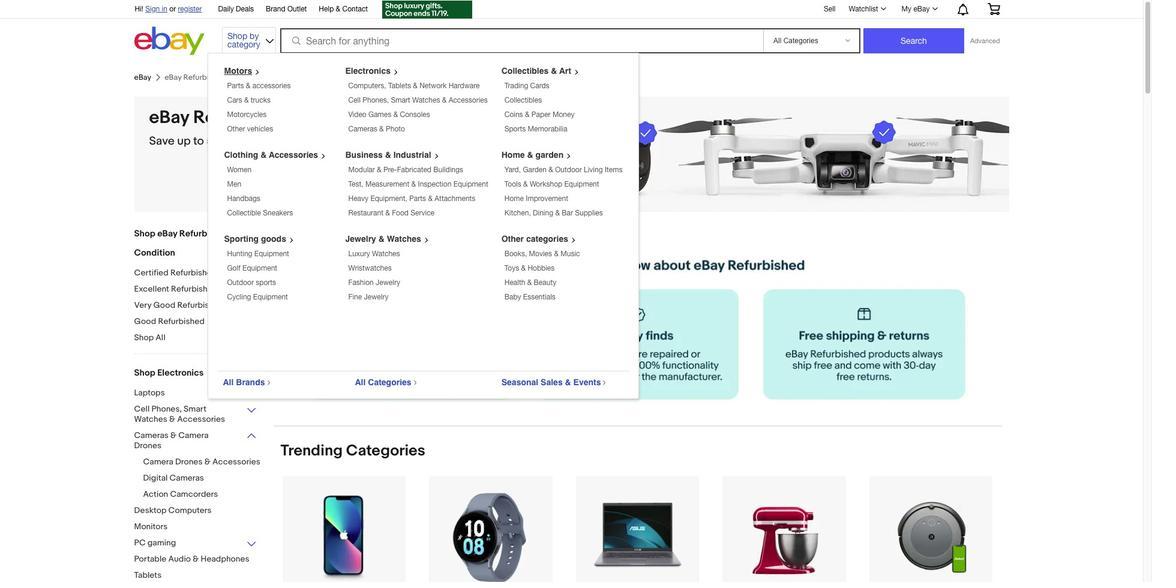 Task type: locate. For each thing, give the bounding box(es) containing it.
watches down network
[[412, 96, 440, 104]]

None text field
[[273, 234, 1002, 426]]

good down very
[[134, 316, 156, 326]]

1 vertical spatial smart
[[184, 404, 206, 414]]

dining
[[533, 209, 553, 217]]

accessories down brands
[[269, 150, 318, 160]]

fabricated
[[397, 166, 431, 174]]

watches inside computers, tablets & network hardware cell phones, smart watches & accessories video games & consoles cameras & photo
[[412, 96, 440, 104]]

sell
[[824, 5, 836, 13]]

0 vertical spatial parts
[[227, 82, 244, 90]]

parts up 'cars'
[[227, 82, 244, 90]]

smart inside laptops cell phones, smart watches & accessories cameras & camera drones camera drones & accessories digital cameras action camcorders desktop computers monitors pc gaming portable audio & headphones tablets
[[184, 404, 206, 414]]

jewelry up luxury
[[345, 234, 376, 244]]

none submit inside banner
[[864, 28, 964, 53]]

& up luxury watches link
[[379, 234, 385, 244]]

& right sales
[[565, 377, 571, 387]]

2 vertical spatial jewelry
[[364, 293, 389, 301]]

parts
[[227, 82, 244, 90], [409, 194, 426, 203]]

cell inside laptops cell phones, smart watches & accessories cameras & camera drones camera drones & accessories digital cameras action camcorders desktop computers monitors pc gaming portable audio & headphones tablets
[[134, 404, 150, 414]]

video games & consoles link
[[348, 110, 430, 119]]

equipment inside 'modular & pre-fabricated buildings test, measurement & inspection equipment heavy equipment, parts & attachments restaurant & food service'
[[453, 180, 488, 188]]

cameras inside computers, tablets & network hardware cell phones, smart watches & accessories video games & consoles cameras & photo
[[348, 125, 377, 133]]

1 horizontal spatial outdoor
[[555, 166, 582, 174]]

cell
[[348, 96, 361, 104], [134, 404, 150, 414]]

equipment down living on the top right of page
[[564, 180, 599, 188]]

headphones
[[201, 554, 249, 564]]

essentials
[[523, 293, 556, 301]]

accessories down hardware
[[449, 96, 488, 104]]

shop down daily deals link
[[227, 31, 247, 41]]

daily
[[218, 5, 234, 13]]

business & industrial
[[345, 150, 431, 160]]

0 vertical spatial other
[[227, 125, 245, 133]]

refurbished
[[193, 107, 294, 128], [179, 228, 230, 239], [170, 268, 217, 278], [171, 284, 218, 294], [177, 300, 224, 310], [158, 316, 205, 326]]

luxury
[[348, 250, 370, 258]]

0 horizontal spatial parts
[[227, 82, 244, 90]]

all brands
[[223, 377, 265, 387]]

smart down 'laptops' 'link'
[[184, 404, 206, 414]]

yard, garden & outdoor living items tools & workshop equipment home improvement kitchen, dining & bar supplies
[[505, 166, 623, 217]]

& left music
[[554, 250, 559, 258]]

brand
[[266, 5, 285, 13]]

& down network
[[442, 96, 447, 104]]

1 vertical spatial categories
[[346, 442, 425, 460]]

account navigation
[[128, 0, 1009, 20]]

by up hunting
[[232, 228, 242, 239]]

my ebay link
[[895, 2, 943, 16]]

& right coins
[[525, 110, 530, 119]]

1 vertical spatial cameras
[[134, 430, 169, 440]]

1 horizontal spatial all
[[223, 377, 234, 387]]

health & beauty link
[[505, 278, 556, 287]]

categories for trending categories
[[346, 442, 425, 460]]

by inside shop ebay refurbished by condition
[[232, 228, 242, 239]]

None submit
[[864, 28, 964, 53]]

cell phones, smart watches & accessories link
[[348, 96, 488, 104]]

other up off on the top left of the page
[[227, 125, 245, 133]]

& up cars & trucks link on the left of the page
[[246, 82, 250, 90]]

0 vertical spatial phones,
[[363, 96, 389, 104]]

1 horizontal spatial cameras
[[170, 473, 204, 483]]

home down tools
[[505, 194, 524, 203]]

banner
[[128, 0, 1009, 399]]

cell up video
[[348, 96, 361, 104]]

0 vertical spatial cell
[[348, 96, 361, 104]]

ebay inside "account" navigation
[[914, 5, 930, 13]]

1 vertical spatial outdoor
[[227, 278, 254, 287]]

laptops cell phones, smart watches & accessories cameras & camera drones camera drones & accessories digital cameras action camcorders desktop computers monitors pc gaming portable audio & headphones tablets
[[134, 388, 260, 580]]

audio
[[168, 554, 191, 564]]

home up the yard,
[[502, 150, 525, 160]]

1 vertical spatial drones
[[175, 457, 203, 467]]

equipment inside yard, garden & outdoor living items tools & workshop equipment home improvement kitchen, dining & bar supplies
[[564, 180, 599, 188]]

shop up "condition"
[[134, 228, 155, 239]]

1 horizontal spatial drones
[[175, 457, 203, 467]]

shop for shop electronics
[[134, 367, 155, 379]]

sporting goods link
[[224, 234, 299, 244]]

books, movies & music link
[[505, 250, 580, 258]]

categories
[[368, 377, 411, 387], [346, 442, 425, 460]]

electronics
[[345, 66, 391, 76], [157, 367, 204, 379]]

1 horizontal spatial cell
[[348, 96, 361, 104]]

0 vertical spatial tablets
[[388, 82, 411, 90]]

cameras down the 'laptops'
[[134, 430, 169, 440]]

accessories
[[449, 96, 488, 104], [269, 150, 318, 160], [177, 414, 225, 424], [212, 457, 260, 467]]

art
[[559, 66, 571, 76]]

baby essentials link
[[505, 293, 556, 301]]

condition
[[134, 247, 175, 259]]

fine
[[348, 293, 362, 301]]

1 horizontal spatial electronics
[[345, 66, 391, 76]]

computers,
[[348, 82, 386, 90]]

0 horizontal spatial camera
[[143, 457, 173, 467]]

phones, down the 'laptops'
[[152, 404, 182, 414]]

0 horizontal spatial phones,
[[152, 404, 182, 414]]

heavy equipment, parts & attachments link
[[348, 194, 476, 203]]

ebay link
[[134, 73, 151, 82]]

refurbished down cars & trucks link on the left of the page
[[193, 107, 294, 128]]

by inside shop by category
[[250, 31, 259, 41]]

drones down cameras & camera drones dropdown button
[[175, 457, 203, 467]]

tools
[[505, 180, 521, 188]]

memorabilia
[[528, 125, 567, 133]]

trending categories main content
[[266, 224, 1009, 582]]

vehicles
[[247, 125, 273, 133]]

shop inside shop by category
[[227, 31, 247, 41]]

fashion jewelry link
[[348, 278, 400, 287]]

smart inside computers, tablets & network hardware cell phones, smart watches & accessories video games & consoles cameras & photo
[[391, 96, 410, 104]]

shop down very
[[134, 332, 154, 343]]

hunting equipment golf equipment outdoor sports cycling equipment
[[227, 250, 289, 301]]

deals
[[236, 5, 254, 13]]

improvement
[[526, 194, 568, 203]]

1 vertical spatial jewelry
[[376, 278, 400, 287]]

1 horizontal spatial other
[[502, 234, 524, 244]]

monitors link
[[134, 522, 257, 533]]

0 vertical spatial outdoor
[[555, 166, 582, 174]]

refurbished down excellent refurbished 'link'
[[177, 300, 224, 310]]

phones, up the games
[[363, 96, 389, 104]]

Search for anything text field
[[282, 29, 761, 52]]

smart up video games & consoles 'link'
[[391, 96, 410, 104]]

help & contact
[[319, 5, 368, 13]]

cards
[[530, 82, 549, 90]]

kitchen,
[[505, 209, 531, 217]]

shop inside shop ebay refurbished by condition
[[134, 228, 155, 239]]

my ebay
[[902, 5, 930, 13]]

action
[[143, 489, 168, 499]]

cameras up warranty.
[[348, 125, 377, 133]]

with
[[310, 134, 331, 148]]

jewelry down the fashion jewelry link
[[364, 293, 389, 301]]

& up digital cameras link
[[204, 457, 211, 467]]

brand outlet link
[[266, 3, 307, 16]]

& up tools & workshop equipment link
[[549, 166, 553, 174]]

1 horizontal spatial phones,
[[363, 96, 389, 104]]

gaming
[[147, 538, 176, 548]]

daily deals
[[218, 5, 254, 13]]

& right help
[[336, 5, 340, 13]]

a
[[334, 134, 340, 148]]

tablets down the portable
[[134, 570, 162, 580]]

clothing & accessories link
[[224, 150, 331, 160]]

good down excellent
[[153, 300, 175, 310]]

cell down the 'laptops'
[[134, 404, 150, 414]]

buildings
[[433, 166, 463, 174]]

2 horizontal spatial all
[[355, 377, 366, 387]]

other vehicles link
[[227, 125, 273, 133]]

certified
[[134, 268, 169, 278]]

trending categories
[[281, 442, 425, 460]]

sports
[[256, 278, 276, 287]]

1 vertical spatial electronics
[[157, 367, 204, 379]]

watches down the 'laptops'
[[134, 414, 167, 424]]

sporting goods
[[224, 234, 286, 244]]

all inside certified refurbished excellent refurbished very good refurbished good refurbished shop all
[[156, 332, 165, 343]]

0 vertical spatial cameras
[[348, 125, 377, 133]]

0 vertical spatial drones
[[134, 440, 162, 451]]

0 horizontal spatial by
[[232, 228, 242, 239]]

collectibles down trading cards link
[[505, 96, 542, 104]]

daily deals link
[[218, 3, 254, 16]]

0 vertical spatial electronics
[[345, 66, 391, 76]]

categories inside the trending categories main content
[[346, 442, 425, 460]]

collectibles up trading cards link
[[502, 66, 549, 76]]

clothing & accessories
[[224, 150, 318, 160]]

jewelry down wristwatches link
[[376, 278, 400, 287]]

ebay refurbished save up to 50% off top brands with a warranty.
[[149, 107, 389, 148]]

refurbished up hunting
[[179, 228, 230, 239]]

1 vertical spatial collectibles
[[505, 96, 542, 104]]

& left food at the left top
[[385, 209, 390, 217]]

parts inside parts & accessories cars & trucks motorcycles other vehicles
[[227, 82, 244, 90]]

books, movies & music toys & hobbies health & beauty baby essentials
[[505, 250, 580, 301]]

1 horizontal spatial parts
[[409, 194, 426, 203]]

0 horizontal spatial tablets
[[134, 570, 162, 580]]

handbags link
[[227, 194, 260, 203]]

electronics up 'laptops' 'link'
[[157, 367, 204, 379]]

trading cards collectibles coins & paper money sports memorabilia
[[505, 82, 575, 133]]

shop up the 'laptops'
[[134, 367, 155, 379]]

1 horizontal spatial by
[[250, 31, 259, 41]]

refurbished up excellent refurbished 'link'
[[170, 268, 217, 278]]

tablets
[[388, 82, 411, 90], [134, 570, 162, 580]]

categories inside banner
[[368, 377, 411, 387]]

& down fabricated
[[411, 180, 416, 188]]

1 vertical spatial home
[[505, 194, 524, 203]]

1 vertical spatial by
[[232, 228, 242, 239]]

0 horizontal spatial smart
[[184, 404, 206, 414]]

watches
[[412, 96, 440, 104], [387, 234, 421, 244], [372, 250, 400, 258], [134, 414, 167, 424]]

1 horizontal spatial tablets
[[388, 82, 411, 90]]

1 vertical spatial cell
[[134, 404, 150, 414]]

shop all link
[[134, 332, 257, 344]]

0 horizontal spatial other
[[227, 125, 245, 133]]

watches inside luxury watches wristwatches fashion jewelry fine jewelry
[[372, 250, 400, 258]]

equipment down hunting equipment link
[[242, 264, 277, 272]]

drones
[[134, 440, 162, 451], [175, 457, 203, 467]]

trading
[[505, 82, 528, 90]]

accessories up cameras & camera drones dropdown button
[[177, 414, 225, 424]]

1 horizontal spatial smart
[[391, 96, 410, 104]]

1 vertical spatial parts
[[409, 194, 426, 203]]

seasonal sales & events
[[502, 377, 601, 387]]

0 horizontal spatial all
[[156, 332, 165, 343]]

cameras
[[348, 125, 377, 133], [134, 430, 169, 440], [170, 473, 204, 483]]

wristwatches link
[[348, 264, 392, 272]]

home
[[502, 150, 525, 160], [505, 194, 524, 203]]

camera down the cell phones, smart watches & accessories dropdown button
[[178, 430, 209, 440]]

& right toys
[[521, 264, 526, 272]]

outdoor up tools & workshop equipment link
[[555, 166, 582, 174]]

outdoor up cycling
[[227, 278, 254, 287]]

collectibles inside the trading cards collectibles coins & paper money sports memorabilia
[[505, 96, 542, 104]]

parts down test, measurement & inspection equipment 'link'
[[409, 194, 426, 203]]

shop ebay refurbished by condition
[[134, 228, 242, 259]]

cameras up the 'camcorders'
[[170, 473, 204, 483]]

1 vertical spatial good
[[134, 316, 156, 326]]

1 vertical spatial tablets
[[134, 570, 162, 580]]

watches down jewelry & watches
[[372, 250, 400, 258]]

wristwatches
[[348, 264, 392, 272]]

0 vertical spatial categories
[[368, 377, 411, 387]]

0 horizontal spatial cell
[[134, 404, 150, 414]]

0 vertical spatial camera
[[178, 430, 209, 440]]

0 vertical spatial smart
[[391, 96, 410, 104]]

action camcorders link
[[143, 489, 266, 500]]

drones up digital
[[134, 440, 162, 451]]

0 horizontal spatial cameras
[[134, 430, 169, 440]]

handbags
[[227, 194, 260, 203]]

tablets up cell phones, smart watches & accessories link on the top
[[388, 82, 411, 90]]

category
[[227, 40, 260, 49]]

0 horizontal spatial outdoor
[[227, 278, 254, 287]]

kitchen, dining & bar supplies link
[[505, 209, 603, 217]]

collectibles & art link
[[502, 66, 584, 76]]

0 horizontal spatial drones
[[134, 440, 162, 451]]

1 vertical spatial phones,
[[152, 404, 182, 414]]

smart
[[391, 96, 410, 104], [184, 404, 206, 414]]

brand outlet
[[266, 5, 307, 13]]

1 vertical spatial camera
[[143, 457, 173, 467]]

refurbished inside ebay refurbished save up to 50% off top brands with a warranty.
[[193, 107, 294, 128]]

0 vertical spatial by
[[250, 31, 259, 41]]

electronics up the computers,
[[345, 66, 391, 76]]

equipment,
[[370, 194, 407, 203]]

equipment up attachments
[[453, 180, 488, 188]]

other up books,
[[502, 234, 524, 244]]

refurbished down very good refurbished link
[[158, 316, 205, 326]]

camera up digital
[[143, 457, 173, 467]]

2 horizontal spatial cameras
[[348, 125, 377, 133]]

by down deals
[[250, 31, 259, 41]]

phones, inside laptops cell phones, smart watches & accessories cameras & camera drones camera drones & accessories digital cameras action camcorders desktop computers monitors pc gaming portable audio & headphones tablets
[[152, 404, 182, 414]]



Task type: vqa. For each thing, say whether or not it's contained in the screenshot.
the "supplies" in the top of the page
yes



Task type: describe. For each thing, give the bounding box(es) containing it.
measurement
[[365, 180, 409, 188]]

cameras & photo link
[[348, 125, 405, 133]]

& down the cell phones, smart watches & accessories dropdown button
[[170, 430, 177, 440]]

0 vertical spatial good
[[153, 300, 175, 310]]

jewelry & watches
[[345, 234, 421, 244]]

parts & accessories link
[[227, 82, 291, 90]]

seasonal
[[502, 377, 538, 387]]

golf equipment link
[[227, 264, 277, 272]]

brands
[[236, 377, 265, 387]]

tools & workshop equipment link
[[505, 180, 599, 188]]

motors
[[224, 66, 252, 76]]

& down inspection
[[428, 194, 433, 203]]

portable
[[134, 554, 166, 564]]

& down "pc gaming" dropdown button
[[193, 554, 199, 564]]

& down toys & hobbies link on the left of the page
[[527, 278, 532, 287]]

consoles
[[400, 110, 430, 119]]

& up photo
[[393, 110, 398, 119]]

other inside parts & accessories cars & trucks motorcycles other vehicles
[[227, 125, 245, 133]]

watches down food at the left top
[[387, 234, 421, 244]]

test, measurement & inspection equipment link
[[348, 180, 488, 188]]

refurbished inside shop ebay refurbished by condition
[[179, 228, 230, 239]]

0 vertical spatial jewelry
[[345, 234, 376, 244]]

& right tools
[[523, 180, 528, 188]]

trending
[[281, 442, 343, 460]]

heavy
[[348, 194, 369, 203]]

1 vertical spatial other
[[502, 234, 524, 244]]

parts inside 'modular & pre-fabricated buildings test, measurement & inspection equipment heavy equipment, parts & attachments restaurant & food service'
[[409, 194, 426, 203]]

good refurbished link
[[134, 316, 257, 328]]

goods
[[261, 234, 286, 244]]

cameras & camera drones button
[[134, 430, 257, 452]]

& down the top
[[261, 150, 267, 160]]

bar
[[562, 209, 573, 217]]

shop by category button
[[222, 27, 276, 53]]

collectible
[[227, 209, 261, 217]]

get the coupon image
[[382, 1, 472, 19]]

none text field inside the trending categories main content
[[273, 234, 1002, 426]]

2 vertical spatial cameras
[[170, 473, 204, 483]]

& inside "account" navigation
[[336, 5, 340, 13]]

sign
[[145, 5, 160, 13]]

1 horizontal spatial camera
[[178, 430, 209, 440]]

shop inside certified refurbished excellent refurbished very good refurbished good refurbished shop all
[[134, 332, 154, 343]]

digital
[[143, 473, 168, 483]]

camera drones & accessories link
[[143, 457, 266, 468]]

motors link
[[224, 66, 265, 76]]

restaurant & food service link
[[348, 209, 435, 217]]

help
[[319, 5, 334, 13]]

modular & pre-fabricated buildings test, measurement & inspection equipment heavy equipment, parts & attachments restaurant & food service
[[348, 166, 488, 217]]

restaurant
[[348, 209, 383, 217]]

excellent refurbished link
[[134, 284, 257, 295]]

golf
[[227, 264, 240, 272]]

motorcycles
[[227, 110, 267, 119]]

paper
[[532, 110, 551, 119]]

& up cell phones, smart watches & accessories link on the top
[[413, 82, 418, 90]]

sports
[[505, 125, 526, 133]]

& inside the trading cards collectibles coins & paper money sports memorabilia
[[525, 110, 530, 119]]

accessories up digital cameras link
[[212, 457, 260, 467]]

other categories link
[[502, 234, 581, 244]]

all categories link
[[355, 377, 422, 387]]

health
[[505, 278, 525, 287]]

certified refurbished link
[[134, 268, 257, 279]]

all brands link
[[223, 377, 275, 387]]

business
[[345, 150, 383, 160]]

& left pre-
[[377, 166, 381, 174]]

all for all brands
[[223, 377, 234, 387]]

men
[[227, 180, 241, 188]]

phones, inside computers, tablets & network hardware cell phones, smart watches & accessories video games & consoles cameras & photo
[[363, 96, 389, 104]]

sales
[[541, 377, 563, 387]]

computers, tablets & network hardware link
[[348, 82, 480, 90]]

certified refurbished excellent refurbished very good refurbished good refurbished shop all
[[134, 268, 224, 343]]

& up cameras & camera drones dropdown button
[[169, 414, 175, 424]]

up
[[177, 134, 191, 148]]

desktop
[[134, 505, 167, 516]]

watchlist
[[849, 5, 878, 13]]

games
[[369, 110, 391, 119]]

categories
[[526, 234, 568, 244]]

cars & trucks link
[[227, 96, 271, 104]]

& left bar
[[555, 209, 560, 217]]

ebay inside ebay refurbished save up to 50% off top brands with a warranty.
[[149, 107, 189, 128]]

beauty
[[534, 278, 556, 287]]

hi! sign in or register
[[135, 5, 202, 13]]

equipment down sports
[[253, 293, 288, 301]]

warranty.
[[343, 134, 389, 148]]

register link
[[178, 5, 202, 13]]

laptops
[[134, 388, 165, 398]]

tablets inside computers, tablets & network hardware cell phones, smart watches & accessories video games & consoles cameras & photo
[[388, 82, 411, 90]]

banner containing shop by category
[[128, 0, 1009, 399]]

collectible sneakers link
[[227, 209, 293, 217]]

shop for shop ebay refurbished by condition
[[134, 228, 155, 239]]

brands
[[271, 134, 307, 148]]

all for all categories
[[355, 377, 366, 387]]

refurbished down certified refurbished link
[[171, 284, 218, 294]]

seasonal sales & events link
[[502, 377, 611, 387]]

home & garden
[[502, 150, 564, 160]]

jewelry & watches link
[[345, 234, 434, 244]]

toys
[[505, 264, 519, 272]]

home inside yard, garden & outdoor living items tools & workshop equipment home improvement kitchen, dining & bar supplies
[[505, 194, 524, 203]]

cell inside computers, tablets & network hardware cell phones, smart watches & accessories video games & consoles cameras & photo
[[348, 96, 361, 104]]

outlet
[[287, 5, 307, 13]]

money
[[553, 110, 575, 119]]

cars
[[227, 96, 242, 104]]

sports memorabilia link
[[505, 125, 567, 133]]

top
[[250, 134, 268, 148]]

0 vertical spatial collectibles
[[502, 66, 549, 76]]

women men handbags collectible sneakers
[[227, 166, 293, 217]]

music
[[561, 250, 580, 258]]

garden
[[536, 150, 564, 160]]

pc
[[134, 538, 146, 548]]

shop by category
[[227, 31, 260, 49]]

digital cameras link
[[143, 473, 266, 484]]

& up pre-
[[385, 150, 391, 160]]

outdoor inside hunting equipment golf equipment outdoor sports cycling equipment
[[227, 278, 254, 287]]

hobbies
[[528, 264, 555, 272]]

& up garden
[[527, 150, 533, 160]]

sell link
[[819, 5, 841, 13]]

clothing
[[224, 150, 258, 160]]

collectibles & art
[[502, 66, 571, 76]]

photo
[[386, 125, 405, 133]]

tablets inside laptops cell phones, smart watches & accessories cameras & camera drones camera drones & accessories digital cameras action camcorders desktop computers monitors pc gaming portable audio & headphones tablets
[[134, 570, 162, 580]]

accessories inside computers, tablets & network hardware cell phones, smart watches & accessories video games & consoles cameras & photo
[[449, 96, 488, 104]]

motorcycles link
[[227, 110, 267, 119]]

very good refurbished link
[[134, 300, 257, 311]]

& left art
[[551, 66, 557, 76]]

shop for shop by category
[[227, 31, 247, 41]]

0 horizontal spatial electronics
[[157, 367, 204, 379]]

help & contact link
[[319, 3, 368, 16]]

& right 'cars'
[[244, 96, 249, 104]]

to
[[193, 134, 204, 148]]

equipment down "goods" on the top left of the page
[[254, 250, 289, 258]]

outdoor inside yard, garden & outdoor living items tools & workshop equipment home improvement kitchen, dining & bar supplies
[[555, 166, 582, 174]]

test,
[[348, 180, 363, 188]]

your shopping cart image
[[987, 3, 1001, 15]]

& left photo
[[379, 125, 384, 133]]

sporting
[[224, 234, 259, 244]]

ebay refurbished image
[[273, 234, 1002, 426]]

categories for all categories
[[368, 377, 411, 387]]

hi!
[[135, 5, 143, 13]]

computers, tablets & network hardware cell phones, smart watches & accessories video games & consoles cameras & photo
[[348, 82, 488, 133]]

electronics link
[[345, 66, 403, 76]]

electronics inside banner
[[345, 66, 391, 76]]

all categories
[[355, 377, 411, 387]]

toys & hobbies link
[[505, 264, 555, 272]]

ebay inside shop ebay refurbished by condition
[[157, 228, 177, 239]]

watches inside laptops cell phones, smart watches & accessories cameras & camera drones camera drones & accessories digital cameras action camcorders desktop computers monitors pc gaming portable audio & headphones tablets
[[134, 414, 167, 424]]

0 vertical spatial home
[[502, 150, 525, 160]]

very
[[134, 300, 151, 310]]



